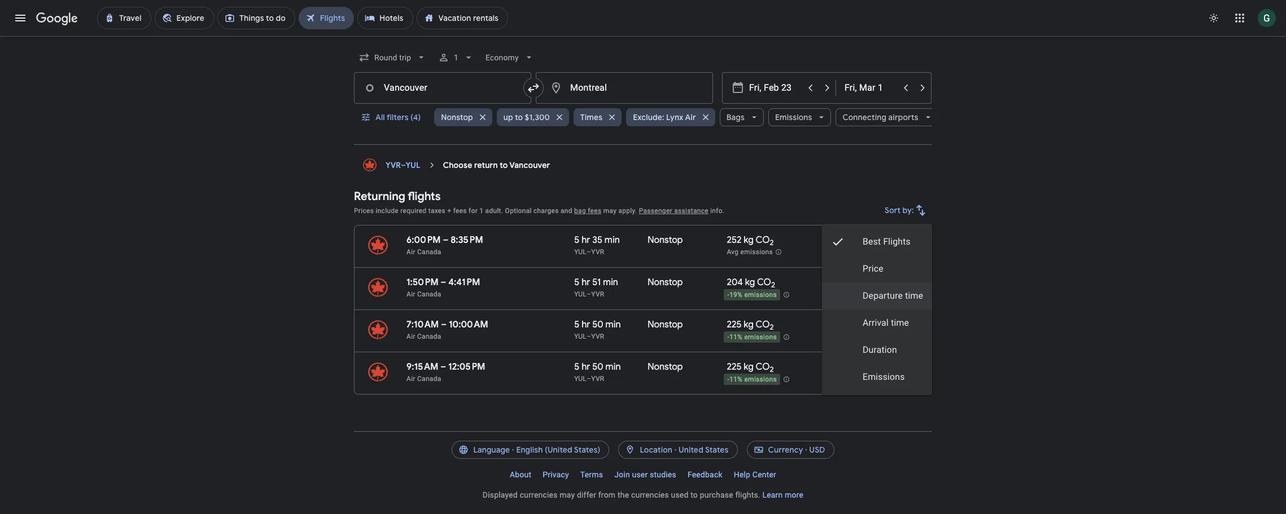 Task type: vqa. For each thing, say whether or not it's contained in the screenshot.
The Learn
yes



Task type: describe. For each thing, give the bounding box(es) containing it.
feedback link
[[682, 466, 728, 484]]

yvr for 8:35 pm
[[591, 248, 604, 256]]

5 hr 35 min yul – yvr
[[574, 235, 620, 256]]

Departure text field
[[749, 73, 801, 103]]

nonstop flight. element for 12:05 pm
[[648, 362, 683, 375]]

best
[[863, 237, 881, 247]]

7:10 am
[[407, 320, 439, 331]]

1 vertical spatial may
[[560, 491, 575, 500]]

2 vertical spatial to
[[691, 491, 698, 500]]

returning flights main content
[[354, 154, 932, 404]]

trip for 12:05 pm
[[876, 376, 886, 384]]

return
[[474, 160, 498, 171]]

– inside 5 hr 51 min yul – yvr
[[587, 291, 591, 299]]

privacy link
[[537, 466, 575, 484]]

passenger
[[639, 207, 672, 215]]

displayed currencies may differ from the currencies used to purchase flights. learn more
[[483, 491, 804, 500]]

to inside returning flights main content
[[500, 160, 508, 171]]

join user studies link
[[609, 466, 682, 484]]

nonstop flight. element for 10:00 am
[[648, 320, 683, 333]]

arrival time radio item
[[822, 310, 932, 337]]

filters
[[387, 112, 409, 123]]

arrival time
[[863, 318, 909, 329]]

feedback
[[688, 471, 723, 480]]

yvr for 4:41 pm
[[591, 291, 604, 299]]

emissions for 12:05 pm
[[744, 376, 777, 384]]

trip for 10:00 am
[[876, 334, 886, 342]]

2 currencies from the left
[[631, 491, 669, 500]]

currency
[[768, 445, 803, 456]]

1:50 pm – 4:41 pm air canada
[[407, 277, 480, 299]]

co for 10:00 am
[[756, 320, 770, 331]]

taxes
[[428, 207, 445, 215]]

min for 4:41 pm
[[603, 277, 618, 289]]

leaves montréal-pierre elliott trudeau international airport at 9:15 am on friday, march 1 and arrives at vancouver international airport at 12:05 pm on friday, march 1. element
[[407, 362, 485, 373]]

times button
[[574, 104, 622, 131]]

hr for 8:35 pm
[[582, 235, 590, 246]]

connecting airports button
[[836, 104, 938, 131]]

8:35 pm
[[451, 235, 483, 246]]

join
[[614, 471, 630, 480]]

english (united states)
[[516, 445, 600, 456]]

trip for 4:41 pm
[[876, 291, 886, 299]]

sort by: button
[[880, 197, 932, 224]]

exclude:
[[633, 112, 664, 123]]

50 for 10:00 am
[[592, 320, 603, 331]]

(united
[[545, 445, 572, 456]]

round for 10:00 am
[[856, 334, 874, 342]]

more
[[785, 491, 804, 500]]

returning
[[354, 190, 405, 204]]

total duration 5 hr 50 min. element for 12:05 pm
[[574, 362, 648, 375]]

leaves montréal-pierre elliott trudeau international airport at 1:50 pm on friday, march 1 and arrives at vancouver international airport at 4:41 pm on friday, march 1. element
[[407, 277, 480, 289]]

emissions inside popup button
[[775, 112, 812, 123]]

424 US dollars text field
[[865, 235, 886, 246]]

nonstop for 4:41 pm
[[648, 277, 683, 289]]

2 for 4:41 pm
[[771, 281, 775, 290]]

-11% emissions for 12:05 pm
[[727, 376, 777, 384]]

user
[[632, 471, 648, 480]]

225 kg co 2 for 12:05 pm
[[727, 362, 774, 375]]

5 for 8:35 pm
[[574, 235, 580, 246]]

2 for 10:00 am
[[770, 323, 774, 333]]

learn more link
[[762, 491, 804, 500]]

Arrival time: 8:35 PM. text field
[[451, 235, 483, 246]]

flights
[[883, 237, 911, 247]]

– inside 9:15 am – 12:05 pm air canada
[[441, 362, 446, 373]]

yvr for 10:00 am
[[591, 333, 604, 341]]

225 for 12:05 pm
[[727, 362, 742, 373]]

prices include required taxes + fees for 1 adult. optional charges and bag fees may apply. passenger assistance
[[354, 207, 709, 215]]

lynx
[[666, 112, 683, 123]]

Departure time: 9:15 AM. text field
[[407, 362, 438, 373]]

nonstop button
[[434, 104, 492, 131]]

(4)
[[411, 112, 421, 123]]

required
[[400, 207, 427, 215]]

terms link
[[575, 466, 609, 484]]

35
[[592, 235, 602, 246]]

5 hr 51 min yul – yvr
[[574, 277, 618, 299]]

main menu image
[[14, 11, 27, 25]]

5 for 10:00 am
[[574, 320, 580, 331]]

round for 12:05 pm
[[856, 376, 874, 384]]

duration radio item
[[822, 337, 932, 364]]

sort
[[885, 206, 901, 216]]

air for 4:41 pm
[[407, 291, 415, 299]]

225 for 10:00 am
[[727, 320, 742, 331]]

the
[[618, 491, 629, 500]]

490 US dollars text field
[[865, 277, 886, 289]]

nonstop for 10:00 am
[[648, 320, 683, 331]]

min for 8:35 pm
[[605, 235, 620, 246]]

privacy
[[543, 471, 569, 480]]

– inside 5 hr 35 min yul – yvr
[[587, 248, 591, 256]]

– inside '1:50 pm – 4:41 pm air canada'
[[441, 277, 446, 289]]

12:05 pm
[[448, 362, 485, 373]]

all filters (4)
[[375, 112, 421, 123]]

$490 round trip
[[856, 277, 886, 299]]

optional
[[505, 207, 532, 215]]

flights.
[[735, 491, 760, 500]]

time for arrival time
[[891, 318, 909, 329]]

$1,300
[[525, 112, 550, 123]]

kg for 8:35 pm
[[744, 235, 754, 246]]

1 inside returning flights main content
[[480, 207, 483, 215]]

Departure time: 6:00 PM. text field
[[407, 235, 441, 246]]

51
[[592, 277, 601, 289]]

4:41 pm
[[448, 277, 480, 289]]

11% for 10:00 am
[[729, 334, 743, 342]]

total duration 5 hr 50 min. element for 10:00 am
[[574, 320, 648, 333]]

7:10 am – 10:00 am air canada
[[407, 320, 488, 341]]

differ
[[577, 491, 596, 500]]

yul for 4:41 pm
[[574, 291, 587, 299]]

521 US dollars text field
[[868, 320, 886, 331]]

trip for 8:35 pm
[[876, 249, 886, 257]]

nonstop for 12:05 pm
[[648, 362, 683, 373]]

co for 8:35 pm
[[756, 235, 770, 246]]

2 for 12:05 pm
[[770, 365, 774, 375]]

9:15 am – 12:05 pm air canada
[[407, 362, 485, 383]]

225 kg co 2 for 10:00 am
[[727, 320, 774, 333]]

bag fees button
[[574, 207, 602, 215]]

returning flights
[[354, 190, 441, 204]]

connecting airports
[[843, 112, 918, 123]]

Arrival time: 12:05 PM. text field
[[448, 362, 485, 373]]

6:00 pm
[[407, 235, 441, 246]]

none search field containing all filters (4)
[[354, 44, 938, 145]]

leaves montréal-pierre elliott trudeau international airport at 7:10 am on friday, march 1 and arrives at vancouver international airport at 10:00 am on friday, march 1. element
[[407, 320, 488, 331]]

sort by:
[[885, 206, 914, 216]]

up
[[503, 112, 513, 123]]

hr for 12:05 pm
[[582, 362, 590, 373]]

Departure time: 1:50 PM. text field
[[407, 277, 438, 289]]

help center link
[[728, 466, 782, 484]]

co for 12:05 pm
[[756, 362, 770, 373]]

swap origin and destination. image
[[527, 81, 540, 95]]

united
[[679, 445, 703, 456]]

departure
[[863, 291, 903, 301]]

avg emissions
[[727, 249, 773, 256]]

and
[[561, 207, 572, 215]]

1:50 pm
[[407, 277, 438, 289]]

50 for 12:05 pm
[[592, 362, 603, 373]]

apply.
[[618, 207, 637, 215]]

nonstop flight. element for 4:41 pm
[[648, 277, 683, 290]]

about
[[510, 471, 531, 480]]

vancouver
[[510, 160, 550, 171]]

- for 4:41 pm
[[727, 291, 729, 299]]

help
[[734, 471, 750, 480]]

choose return to vancouver
[[443, 160, 550, 171]]

emissions radio item
[[822, 364, 932, 391]]

min for 10:00 am
[[606, 320, 621, 331]]

round for 8:35 pm
[[856, 249, 874, 257]]

Arrival time: 10:00 AM. text field
[[449, 320, 488, 331]]

nonstop flight. element for 8:35 pm
[[648, 235, 683, 248]]

5 hr 50 min yul – yvr for 10:00 am
[[574, 320, 621, 341]]

- for 10:00 am
[[727, 334, 729, 342]]

best flights radio item
[[822, 229, 932, 256]]

5 for 12:05 pm
[[574, 362, 580, 373]]

-19% emissions
[[727, 291, 777, 299]]

time for departure time
[[905, 291, 923, 301]]



Task type: locate. For each thing, give the bounding box(es) containing it.
prices
[[354, 207, 374, 215]]

studies
[[650, 471, 676, 480]]

3 nonstop flight. element from the top
[[648, 320, 683, 333]]

1 vertical spatial 225 kg co 2
[[727, 362, 774, 375]]

4 5 from the top
[[574, 362, 580, 373]]

1 horizontal spatial 1
[[480, 207, 483, 215]]

time inside radio item
[[891, 318, 909, 329]]

2 225 kg co 2 from the top
[[727, 362, 774, 375]]

225
[[727, 320, 742, 331], [727, 362, 742, 373]]

price
[[863, 264, 883, 274]]

2 round from the top
[[856, 291, 874, 299]]

None search field
[[354, 44, 938, 145]]

round down the best
[[856, 249, 874, 257]]

1 vertical spatial $521
[[868, 362, 886, 373]]

trip down $521 text box
[[876, 376, 886, 384]]

2 for 8:35 pm
[[770, 238, 774, 248]]

kg
[[744, 235, 754, 246], [745, 277, 755, 289], [744, 320, 754, 331], [744, 362, 754, 373]]

2 total duration 5 hr 50 min. element from the top
[[574, 362, 648, 375]]

4 trip from the top
[[876, 376, 886, 384]]

trip down best flights
[[876, 249, 886, 257]]

fees
[[453, 207, 467, 215], [588, 207, 602, 215]]

1 -11% emissions from the top
[[727, 334, 777, 342]]

1 $521 from the top
[[868, 320, 886, 331]]

1 vertical spatial time
[[891, 318, 909, 329]]

round inside $490 round trip
[[856, 291, 874, 299]]

co inside 252 kg co 2
[[756, 235, 770, 246]]

0 horizontal spatial 1
[[454, 53, 459, 62]]

1 fees from the left
[[453, 207, 467, 215]]

1 5 hr 50 min yul – yvr from the top
[[574, 320, 621, 341]]

5 for 4:41 pm
[[574, 277, 580, 289]]

1 vertical spatial 11%
[[729, 376, 743, 384]]

1 vertical spatial 225
[[727, 362, 742, 373]]

co for 4:41 pm
[[757, 277, 771, 289]]

252
[[727, 235, 742, 246]]

1 nonstop flight. element from the top
[[648, 235, 683, 248]]

air down 9:15 am
[[407, 375, 415, 383]]

4 hr from the top
[[582, 362, 590, 373]]

airports
[[888, 112, 918, 123]]

canada for 6:00 pm
[[417, 248, 441, 256]]

1 - from the top
[[727, 291, 729, 299]]

round down $521 text field
[[856, 334, 874, 342]]

round down $521 text box
[[856, 376, 874, 384]]

currencies down privacy link
[[520, 491, 558, 500]]

fees right bag
[[588, 207, 602, 215]]

location
[[640, 445, 672, 456]]

Departure time: 7:10 AM. text field
[[407, 320, 439, 331]]

united states
[[679, 445, 729, 456]]

1 vertical spatial 5 hr 50 min yul – yvr
[[574, 362, 621, 383]]

-11% emissions
[[727, 334, 777, 342], [727, 376, 777, 384]]

yul for 10:00 am
[[574, 333, 587, 341]]

round inside $424 round trip
[[856, 249, 874, 257]]

canada inside 7:10 am – 10:00 am air canada
[[417, 333, 441, 341]]

0 horizontal spatial emissions
[[775, 112, 812, 123]]

1 horizontal spatial currencies
[[631, 491, 669, 500]]

0 vertical spatial 1
[[454, 53, 459, 62]]

air down 6:00 pm text field
[[407, 248, 415, 256]]

2 5 hr 50 min yul – yvr from the top
[[574, 362, 621, 383]]

yul for 12:05 pm
[[574, 375, 587, 383]]

1 currencies from the left
[[520, 491, 558, 500]]

language
[[473, 445, 510, 456]]

canada for 1:50 pm
[[417, 291, 441, 299]]

round down $490 text field
[[856, 291, 874, 299]]

may
[[603, 207, 617, 215], [560, 491, 575, 500]]

air inside 6:00 pm – 8:35 pm air canada
[[407, 248, 415, 256]]

emissions for 4:41 pm
[[744, 291, 777, 299]]

None field
[[354, 47, 432, 68], [481, 47, 539, 68], [354, 47, 432, 68], [481, 47, 539, 68]]

0 vertical spatial -
[[727, 291, 729, 299]]

emissions down departure text field
[[775, 112, 812, 123]]

may left differ
[[560, 491, 575, 500]]

exclude: lynx air button
[[626, 104, 715, 131]]

2 fees from the left
[[588, 207, 602, 215]]

1 vertical spatial $521 round trip
[[856, 362, 886, 384]]

yvr inside 5 hr 51 min yul – yvr
[[591, 291, 604, 299]]

252 kg co 2
[[727, 235, 774, 248]]

up to $1,300
[[503, 112, 550, 123]]

2 canada from the top
[[417, 291, 441, 299]]

join user studies
[[614, 471, 676, 480]]

3 5 from the top
[[574, 320, 580, 331]]

hr inside 5 hr 35 min yul – yvr
[[582, 235, 590, 246]]

yul for 8:35 pm
[[574, 248, 587, 256]]

canada for 7:10 am
[[417, 333, 441, 341]]

5 inside 5 hr 51 min yul – yvr
[[574, 277, 580, 289]]

1 horizontal spatial emissions
[[863, 372, 905, 383]]

adult.
[[485, 207, 503, 215]]

emissions for 10:00 am
[[744, 334, 777, 342]]

3 - from the top
[[727, 376, 729, 384]]

to right used
[[691, 491, 698, 500]]

0 vertical spatial -11% emissions
[[727, 334, 777, 342]]

1 11% from the top
[[729, 334, 743, 342]]

1 vertical spatial to
[[500, 160, 508, 171]]

1 $521 round trip from the top
[[856, 320, 886, 342]]

9:15 am
[[407, 362, 438, 373]]

0 horizontal spatial may
[[560, 491, 575, 500]]

0 vertical spatial total duration 5 hr 50 min. element
[[574, 320, 648, 333]]

$521 round trip for 10:00 am
[[856, 320, 886, 342]]

3 canada from the top
[[417, 333, 441, 341]]

2 225 from the top
[[727, 362, 742, 373]]

0 vertical spatial $521
[[868, 320, 886, 331]]

1
[[454, 53, 459, 62], [480, 207, 483, 215]]

learn
[[762, 491, 783, 500]]

1 round from the top
[[856, 249, 874, 257]]

to right up
[[515, 112, 523, 123]]

yvr for 12:05 pm
[[591, 375, 604, 383]]

help center
[[734, 471, 776, 480]]

duration
[[863, 345, 897, 356]]

204 kg co 2
[[727, 277, 775, 290]]

usd
[[809, 445, 825, 456]]

yvr inside 5 hr 35 min yul – yvr
[[591, 248, 604, 256]]

0 vertical spatial 11%
[[729, 334, 743, 342]]

1 trip from the top
[[876, 249, 886, 257]]

2 hr from the top
[[582, 277, 590, 289]]

0 horizontal spatial currencies
[[520, 491, 558, 500]]

emissions
[[775, 112, 812, 123], [863, 372, 905, 383]]

nonstop
[[441, 112, 473, 123], [648, 235, 683, 246], [648, 277, 683, 289], [648, 320, 683, 331], [648, 362, 683, 373]]

1 vertical spatial -11% emissions
[[727, 376, 777, 384]]

2 5 from the top
[[574, 277, 580, 289]]

1 vertical spatial 1
[[480, 207, 483, 215]]

nonstop inside popup button
[[441, 112, 473, 123]]

0 horizontal spatial to
[[500, 160, 508, 171]]

1 50 from the top
[[592, 320, 603, 331]]

trip inside $424 round trip
[[876, 249, 886, 257]]

passenger assistance button
[[639, 207, 709, 215]]

for
[[469, 207, 478, 215]]

by:
[[903, 206, 914, 216]]

all filters (4) button
[[354, 104, 430, 131]]

canada
[[417, 248, 441, 256], [417, 291, 441, 299], [417, 333, 441, 341], [417, 375, 441, 383]]

may inside returning flights main content
[[603, 207, 617, 215]]

0 vertical spatial $521 round trip
[[856, 320, 886, 342]]

Return text field
[[845, 73, 897, 103]]

emissions button
[[768, 104, 831, 131]]

1 vertical spatial -
[[727, 334, 729, 342]]

+
[[447, 207, 451, 215]]

min inside 5 hr 51 min yul – yvr
[[603, 277, 618, 289]]

best flights
[[863, 237, 911, 247]]

canada inside '1:50 pm – 4:41 pm air canada'
[[417, 291, 441, 299]]

arrival
[[863, 318, 889, 329]]

about link
[[504, 466, 537, 484]]

trip down $490 text field
[[876, 291, 886, 299]]

2 50 from the top
[[592, 362, 603, 373]]

kg for 10:00 am
[[744, 320, 754, 331]]

2 $521 round trip from the top
[[856, 362, 886, 384]]

change appearance image
[[1200, 5, 1227, 32]]

yul inside 5 hr 51 min yul – yvr
[[574, 291, 587, 299]]

time
[[905, 291, 923, 301], [891, 318, 909, 329]]

0 vertical spatial 225
[[727, 320, 742, 331]]

to right 'return' at the top of the page
[[500, 160, 508, 171]]

english
[[516, 445, 543, 456]]

521 US dollars text field
[[868, 362, 886, 373]]

total duration 5 hr 50 min. element
[[574, 320, 648, 333], [574, 362, 648, 375]]

canada for 9:15 am
[[417, 375, 441, 383]]

1 vertical spatial 50
[[592, 362, 603, 373]]

hr inside 5 hr 51 min yul – yvr
[[582, 277, 590, 289]]

times
[[580, 112, 603, 123]]

4 nonstop flight. element from the top
[[648, 362, 683, 375]]

co
[[756, 235, 770, 246], [757, 277, 771, 289], [756, 320, 770, 331], [756, 362, 770, 373]]

$521 round trip
[[856, 320, 886, 342], [856, 362, 886, 384]]

2 nonstop flight. element from the top
[[648, 277, 683, 290]]

nonstop for 8:35 pm
[[648, 235, 683, 246]]

round for 4:41 pm
[[856, 291, 874, 299]]

kg for 12:05 pm
[[744, 362, 754, 373]]

$521 for 12:05 pm
[[868, 362, 886, 373]]

Arrival time: 4:41 PM. text field
[[448, 277, 480, 289]]

kg inside '204 kg co 2'
[[745, 277, 755, 289]]

1 total duration 5 hr 50 min. element from the top
[[574, 320, 648, 333]]

air inside 7:10 am – 10:00 am air canada
[[407, 333, 415, 341]]

0 vertical spatial 5 hr 50 min yul – yvr
[[574, 320, 621, 341]]

air for 10:00 am
[[407, 333, 415, 341]]

$490
[[865, 277, 886, 289]]

fees right +
[[453, 207, 467, 215]]

kg inside 252 kg co 2
[[744, 235, 754, 246]]

emissions inside radio item
[[863, 372, 905, 383]]

$521
[[868, 320, 886, 331], [868, 362, 886, 373]]

0 vertical spatial 50
[[592, 320, 603, 331]]

bags button
[[720, 104, 764, 131]]

0 vertical spatial to
[[515, 112, 523, 123]]

None text field
[[354, 72, 531, 104], [536, 72, 713, 104], [354, 72, 531, 104], [536, 72, 713, 104]]

emissions down duration
[[863, 372, 905, 383]]

hr for 4:41 pm
[[582, 277, 590, 289]]

2 horizontal spatial to
[[691, 491, 698, 500]]

canada inside 6:00 pm – 8:35 pm air canada
[[417, 248, 441, 256]]

used
[[671, 491, 689, 500]]

air right lynx
[[685, 112, 696, 123]]

$521 round trip for 12:05 pm
[[856, 362, 886, 384]]

hr for 10:00 am
[[582, 320, 590, 331]]

6:00 pm – 8:35 pm air canada
[[407, 235, 483, 256]]

terms
[[580, 471, 603, 480]]

19%
[[729, 291, 743, 299]]

kg for 4:41 pm
[[745, 277, 755, 289]]

time right $521 text field
[[891, 318, 909, 329]]

3 trip from the top
[[876, 334, 886, 342]]

2 inside '204 kg co 2'
[[771, 281, 775, 290]]

225 kg co 2
[[727, 320, 774, 333], [727, 362, 774, 375]]

11%
[[729, 334, 743, 342], [729, 376, 743, 384]]

total duration 5 hr 51 min. element
[[574, 277, 648, 290]]

3 hr from the top
[[582, 320, 590, 331]]

1 horizontal spatial to
[[515, 112, 523, 123]]

air down 1:50 pm
[[407, 291, 415, 299]]

$521 for 10:00 am
[[868, 320, 886, 331]]

air for 12:05 pm
[[407, 375, 415, 383]]

states
[[705, 445, 729, 456]]

2 inside 252 kg co 2
[[770, 238, 774, 248]]

1 vertical spatial emissions
[[863, 372, 905, 383]]

canada down 6:00 pm text field
[[417, 248, 441, 256]]

5 hr 50 min yul – yvr for 12:05 pm
[[574, 362, 621, 383]]

$424
[[865, 235, 886, 246]]

select your sort order. menu
[[822, 224, 932, 396]]

– inside 7:10 am – 10:00 am air canada
[[441, 320, 447, 331]]

1 horizontal spatial may
[[603, 207, 617, 215]]

trip inside $490 round trip
[[876, 291, 886, 299]]

air inside 9:15 am – 12:05 pm air canada
[[407, 375, 415, 383]]

0 vertical spatial emissions
[[775, 112, 812, 123]]

air inside "popup button"
[[685, 112, 696, 123]]

assistance
[[674, 207, 709, 215]]

11% for 12:05 pm
[[729, 376, 743, 384]]

nonstop flight. element
[[648, 235, 683, 248], [648, 277, 683, 290], [648, 320, 683, 333], [648, 362, 683, 375]]

– inside 6:00 pm – 8:35 pm air canada
[[443, 235, 448, 246]]

$424 round trip
[[856, 235, 886, 257]]

2 vertical spatial -
[[727, 376, 729, 384]]

air
[[685, 112, 696, 123], [407, 248, 415, 256], [407, 291, 415, 299], [407, 333, 415, 341], [407, 375, 415, 383]]

canada down the 1:50 pm text field
[[417, 291, 441, 299]]

air for 8:35 pm
[[407, 248, 415, 256]]

yul inside 5 hr 35 min yul – yvr
[[574, 248, 587, 256]]

1 inside popup button
[[454, 53, 459, 62]]

1 hr from the top
[[582, 235, 590, 246]]

1 5 from the top
[[574, 235, 580, 246]]

1 vertical spatial total duration 5 hr 50 min. element
[[574, 362, 648, 375]]

up to $1,300 button
[[497, 104, 569, 131]]

0 vertical spatial time
[[905, 291, 923, 301]]

bag
[[574, 207, 586, 215]]

2 -11% emissions from the top
[[727, 376, 777, 384]]

to inside popup button
[[515, 112, 523, 123]]

1 225 kg co 2 from the top
[[727, 320, 774, 333]]

states)
[[574, 445, 600, 456]]

departure time
[[863, 291, 923, 301]]

2 - from the top
[[727, 334, 729, 342]]

- for 12:05 pm
[[727, 376, 729, 384]]

canada inside 9:15 am – 12:05 pm air canada
[[417, 375, 441, 383]]

trip up duration
[[876, 334, 886, 342]]

time right departure on the bottom of the page
[[905, 291, 923, 301]]

0 vertical spatial may
[[603, 207, 617, 215]]

all
[[375, 112, 385, 123]]

0 vertical spatial 225 kg co 2
[[727, 320, 774, 333]]

204
[[727, 277, 743, 289]]

min for 12:05 pm
[[606, 362, 621, 373]]

canada down 7:10 am
[[417, 333, 441, 341]]

1 canada from the top
[[417, 248, 441, 256]]

may left apply.
[[603, 207, 617, 215]]

bags
[[726, 112, 745, 123]]

0 horizontal spatial fees
[[453, 207, 467, 215]]

currencies down join user studies
[[631, 491, 669, 500]]

air down departure time: 7:10 am. text box
[[407, 333, 415, 341]]

canada down departure time: 9:15 am. text box
[[417, 375, 441, 383]]

min inside 5 hr 35 min yul – yvr
[[605, 235, 620, 246]]

leaves montréal-pierre elliott trudeau international airport at 6:00 pm on friday, march 1 and arrives at vancouver international airport at 8:35 pm on friday, march 1. element
[[407, 235, 483, 246]]

2 11% from the top
[[729, 376, 743, 384]]

charges
[[534, 207, 559, 215]]

4 round from the top
[[856, 376, 874, 384]]

2 $521 from the top
[[868, 362, 886, 373]]

air inside '1:50 pm – 4:41 pm air canada'
[[407, 291, 415, 299]]

purchase
[[700, 491, 733, 500]]

-11% emissions for 10:00 am
[[727, 334, 777, 342]]

total duration 5 hr 35 min. element
[[574, 235, 648, 248]]

flights
[[408, 190, 441, 204]]

–
[[401, 160, 406, 171], [443, 235, 448, 246], [587, 248, 591, 256], [441, 277, 446, 289], [587, 291, 591, 299], [441, 320, 447, 331], [587, 333, 591, 341], [441, 362, 446, 373], [587, 375, 591, 383]]

co inside '204 kg co 2'
[[757, 277, 771, 289]]

2 trip from the top
[[876, 291, 886, 299]]

exclude: lynx air
[[633, 112, 696, 123]]

5 inside 5 hr 35 min yul – yvr
[[574, 235, 580, 246]]

1 horizontal spatial fees
[[588, 207, 602, 215]]

4 canada from the top
[[417, 375, 441, 383]]

1 225 from the top
[[727, 320, 742, 331]]

3 round from the top
[[856, 334, 874, 342]]



